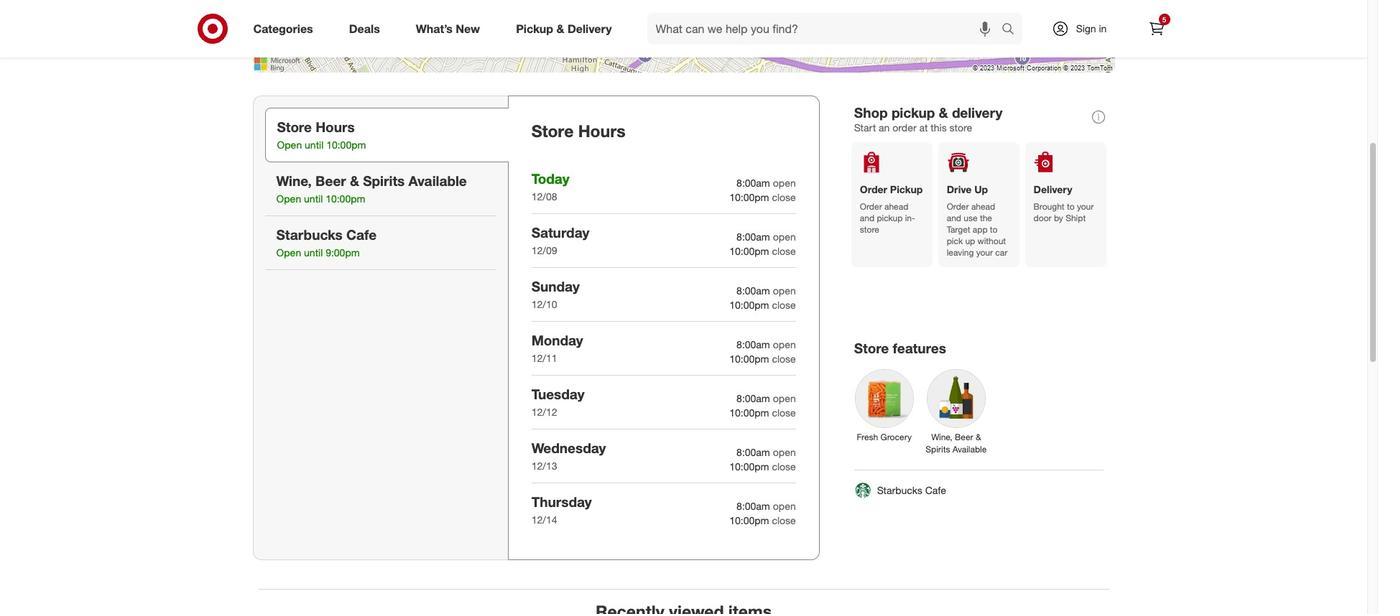 Task type: describe. For each thing, give the bounding box(es) containing it.
9:00pm
[[326, 247, 360, 259]]

features
[[893, 340, 946, 356]]

open for today
[[773, 177, 796, 189]]

until for starbucks
[[304, 247, 323, 259]]

10:00pm for thursday
[[730, 514, 769, 527]]

wednesday
[[532, 440, 606, 456]]

up
[[966, 236, 975, 247]]

deals
[[349, 21, 380, 36]]

8:00am open 10:00pm close for tuesday
[[730, 392, 796, 419]]

open for tuesday
[[773, 392, 796, 405]]

order for drive up
[[947, 201, 969, 212]]

wine, beer & spirits available open until 10:00pm
[[276, 172, 467, 205]]

today 12/08
[[532, 170, 570, 203]]

grocery
[[881, 432, 912, 442]]

fresh grocery
[[857, 432, 912, 442]]

in
[[1099, 22, 1107, 34]]

12/12
[[532, 406, 557, 418]]

wine, beer & spirits available link
[[921, 363, 992, 458]]

12/11
[[532, 352, 557, 364]]

door
[[1034, 213, 1052, 224]]

pickup & delivery
[[516, 21, 612, 36]]

order for order pickup
[[860, 201, 882, 212]]

8:00am for thursday
[[737, 500, 770, 512]]

saturday 12/09
[[532, 224, 590, 257]]

store for store hours open until 10:00pm
[[277, 119, 312, 135]]

available for wine, beer & spirits available open until 10:00pm
[[409, 172, 467, 189]]

8:00am open 10:00pm close for sunday
[[730, 285, 796, 311]]

open for sunday
[[773, 285, 796, 297]]

12/08
[[532, 190, 557, 203]]

sunday
[[532, 278, 580, 295]]

brought
[[1034, 201, 1065, 212]]

open for saturday
[[773, 231, 796, 243]]

beer for wine, beer & spirits available open until 10:00pm
[[316, 172, 346, 189]]

delivery brought to your door by shipt
[[1034, 183, 1094, 224]]

until inside "wine, beer & spirits available open until 10:00pm"
[[304, 193, 323, 205]]

this
[[931, 121, 947, 134]]

pickup inside order pickup order ahead and pickup in- store
[[877, 213, 903, 224]]

at
[[920, 121, 928, 134]]

categories
[[253, 21, 313, 36]]

& inside pickup & delivery link
[[557, 21, 565, 36]]

saturday
[[532, 224, 590, 241]]

drive up order ahead and use the target app to pick up without leaving your car
[[947, 183, 1008, 258]]

available for wine, beer & spirits available
[[953, 444, 987, 455]]

close for saturday
[[772, 245, 796, 257]]

& for wine, beer & spirits available open until 10:00pm
[[350, 172, 359, 189]]

store inside order pickup order ahead and pickup in- store
[[860, 224, 880, 235]]

hours for store hours
[[578, 121, 626, 141]]

up
[[975, 183, 988, 196]]

wine, for wine, beer & spirits available
[[932, 432, 953, 442]]

12/13
[[532, 460, 557, 472]]

categories link
[[241, 13, 331, 45]]

today
[[532, 170, 570, 187]]

use
[[964, 213, 978, 224]]

target
[[947, 224, 971, 235]]

10:00pm for wednesday
[[730, 461, 769, 473]]

cafe for starbucks cafe
[[925, 484, 946, 497]]

wine, beer & spirits available
[[926, 432, 987, 455]]

pickup inside order pickup order ahead and pickup in- store
[[890, 183, 923, 196]]

& for wine, beer & spirits available
[[976, 432, 981, 442]]

cafe for starbucks cafe open until 9:00pm
[[346, 226, 377, 243]]

close for sunday
[[772, 299, 796, 311]]

fresh
[[857, 432, 878, 442]]

8:00am for today
[[737, 177, 770, 189]]

8:00am for saturday
[[737, 231, 770, 243]]

10:00pm inside store hours open until 10:00pm
[[326, 139, 366, 151]]

car
[[996, 247, 1008, 258]]

open for store hours
[[277, 139, 302, 151]]

store for store features
[[854, 340, 889, 356]]

monday 12/11
[[532, 332, 583, 364]]

deals link
[[337, 13, 398, 45]]

order pickup order ahead and pickup in- store
[[860, 183, 923, 235]]

8:00am open 10:00pm close for thursday
[[730, 500, 796, 527]]

search
[[995, 23, 1030, 37]]

8:00am open 10:00pm close for saturday
[[730, 231, 796, 257]]

open inside "wine, beer & spirits available open until 10:00pm"
[[276, 193, 301, 205]]



Task type: locate. For each thing, give the bounding box(es) containing it.
12/14
[[532, 514, 557, 526]]

1 open from the top
[[773, 177, 796, 189]]

beer inside wine, beer & spirits available
[[955, 432, 974, 442]]

1 horizontal spatial wine,
[[932, 432, 953, 442]]

5 close from the top
[[772, 407, 796, 419]]

tuesday 12/12
[[532, 386, 585, 418]]

1 vertical spatial pickup
[[890, 183, 923, 196]]

&
[[557, 21, 565, 36], [939, 104, 948, 121], [350, 172, 359, 189], [976, 432, 981, 442]]

until for store
[[305, 139, 324, 151]]

wine,
[[276, 172, 312, 189], [932, 432, 953, 442]]

0 vertical spatial open
[[277, 139, 302, 151]]

leaving
[[947, 247, 974, 258]]

tuesday
[[532, 386, 585, 402]]

2 close from the top
[[772, 245, 796, 257]]

order
[[893, 121, 917, 134]]

ahead inside order pickup order ahead and pickup in- store
[[885, 201, 909, 212]]

& for shop pickup & delivery start an order at this store
[[939, 104, 948, 121]]

what's new link
[[404, 13, 498, 45]]

0 vertical spatial wine,
[[276, 172, 312, 189]]

close for monday
[[772, 353, 796, 365]]

pickup up in-
[[890, 183, 923, 196]]

pickup
[[892, 104, 935, 121], [877, 213, 903, 224]]

8:00am for wednesday
[[737, 446, 770, 458]]

store for store hours
[[532, 121, 574, 141]]

1 horizontal spatial store
[[532, 121, 574, 141]]

your up "shipt"
[[1077, 201, 1094, 212]]

to inside delivery brought to your door by shipt
[[1067, 201, 1075, 212]]

2 vertical spatial open
[[276, 247, 301, 259]]

1 horizontal spatial cafe
[[925, 484, 946, 497]]

wine, inside "wine, beer & spirits available open until 10:00pm"
[[276, 172, 312, 189]]

3 open from the top
[[773, 285, 796, 297]]

drive
[[947, 183, 972, 196]]

available
[[409, 172, 467, 189], [953, 444, 987, 455]]

starbucks cafe
[[877, 484, 946, 497]]

2 8:00am open 10:00pm close from the top
[[730, 231, 796, 257]]

0 horizontal spatial spirits
[[363, 172, 405, 189]]

app
[[973, 224, 988, 235]]

1 horizontal spatial delivery
[[1034, 183, 1073, 196]]

spirits for wine, beer & spirits available open until 10:00pm
[[363, 172, 405, 189]]

0 vertical spatial your
[[1077, 201, 1094, 212]]

12/10
[[532, 298, 557, 310]]

and for drive
[[947, 213, 962, 224]]

delivery
[[952, 104, 1003, 121]]

starbucks down the grocery on the bottom of the page
[[877, 484, 923, 497]]

2 horizontal spatial store
[[854, 340, 889, 356]]

starbucks up 9:00pm
[[276, 226, 343, 243]]

1 vertical spatial your
[[977, 247, 993, 258]]

0 vertical spatial available
[[409, 172, 467, 189]]

pickup & delivery link
[[504, 13, 630, 45]]

beer inside "wine, beer & spirits available open until 10:00pm"
[[316, 172, 346, 189]]

to inside drive up order ahead and use the target app to pick up without leaving your car
[[990, 224, 998, 235]]

store
[[277, 119, 312, 135], [532, 121, 574, 141], [854, 340, 889, 356]]

1 horizontal spatial to
[[1067, 201, 1075, 212]]

8:00am open 10:00pm close for wednesday
[[730, 446, 796, 473]]

your down without
[[977, 247, 993, 258]]

the
[[980, 213, 992, 224]]

and for order
[[860, 213, 875, 224]]

wine, down store hours open until 10:00pm
[[276, 172, 312, 189]]

0 horizontal spatial and
[[860, 213, 875, 224]]

8:00am
[[737, 177, 770, 189], [737, 231, 770, 243], [737, 285, 770, 297], [737, 338, 770, 351], [737, 392, 770, 405], [737, 446, 770, 458], [737, 500, 770, 512]]

beer
[[316, 172, 346, 189], [955, 432, 974, 442]]

pickup inside shop pickup & delivery start an order at this store
[[892, 104, 935, 121]]

store capabilities with hours, vertical tabs tab list
[[253, 96, 509, 560]]

1 horizontal spatial spirits
[[926, 444, 950, 455]]

1 ahead from the left
[[885, 201, 909, 212]]

spirits inside wine, beer & spirits available
[[926, 444, 950, 455]]

4 8:00am open 10:00pm close from the top
[[730, 338, 796, 365]]

starbucks for starbucks cafe
[[877, 484, 923, 497]]

6 8:00am from the top
[[737, 446, 770, 458]]

& inside shop pickup & delivery start an order at this store
[[939, 104, 948, 121]]

3 close from the top
[[772, 299, 796, 311]]

2 and from the left
[[947, 213, 962, 224]]

7 8:00am open 10:00pm close from the top
[[730, 500, 796, 527]]

store
[[950, 121, 973, 134], [860, 224, 880, 235]]

1 close from the top
[[772, 191, 796, 203]]

order
[[860, 183, 888, 196], [860, 201, 882, 212], [947, 201, 969, 212]]

6 8:00am open 10:00pm close from the top
[[730, 446, 796, 473]]

7 close from the top
[[772, 514, 796, 527]]

& inside wine, beer & spirits available
[[976, 432, 981, 442]]

wednesday 12/13
[[532, 440, 606, 472]]

1 horizontal spatial and
[[947, 213, 962, 224]]

until inside starbucks cafe open until 9:00pm
[[304, 247, 323, 259]]

1 horizontal spatial available
[[953, 444, 987, 455]]

0 horizontal spatial to
[[990, 224, 998, 235]]

1 vertical spatial open
[[276, 193, 301, 205]]

2 open from the top
[[773, 231, 796, 243]]

store inside store hours open until 10:00pm
[[277, 119, 312, 135]]

pickup
[[516, 21, 553, 36], [890, 183, 923, 196]]

close for tuesday
[[772, 407, 796, 419]]

1 horizontal spatial store
[[950, 121, 973, 134]]

0 vertical spatial until
[[305, 139, 324, 151]]

to up without
[[990, 224, 998, 235]]

close for today
[[772, 191, 796, 203]]

5 link
[[1141, 13, 1173, 45]]

cafe inside starbucks cafe open until 9:00pm
[[346, 226, 377, 243]]

8:00am for sunday
[[737, 285, 770, 297]]

hours inside store hours open until 10:00pm
[[316, 119, 355, 135]]

0 vertical spatial store
[[950, 121, 973, 134]]

10:00pm for monday
[[730, 353, 769, 365]]

pickup right new on the top left of page
[[516, 21, 553, 36]]

pickup up order
[[892, 104, 935, 121]]

without
[[978, 236, 1006, 247]]

cafe
[[346, 226, 377, 243], [925, 484, 946, 497]]

and left in-
[[860, 213, 875, 224]]

new
[[456, 21, 480, 36]]

4 open from the top
[[773, 338, 796, 351]]

spirits
[[363, 172, 405, 189], [926, 444, 950, 455]]

fresh grocery link
[[849, 363, 921, 446]]

open
[[773, 177, 796, 189], [773, 231, 796, 243], [773, 285, 796, 297], [773, 338, 796, 351], [773, 392, 796, 405], [773, 446, 796, 458], [773, 500, 796, 512]]

wine, inside wine, beer & spirits available
[[932, 432, 953, 442]]

0 vertical spatial to
[[1067, 201, 1075, 212]]

order inside drive up order ahead and use the target app to pick up without leaving your car
[[947, 201, 969, 212]]

8:00am for tuesday
[[737, 392, 770, 405]]

store features
[[854, 340, 946, 356]]

shop pickup & delivery start an order at this store
[[854, 104, 1003, 134]]

0 vertical spatial starbucks
[[276, 226, 343, 243]]

thursday
[[532, 494, 592, 510]]

search button
[[995, 13, 1030, 47]]

cafe up 9:00pm
[[346, 226, 377, 243]]

1 vertical spatial beer
[[955, 432, 974, 442]]

thursday 12/14
[[532, 494, 592, 526]]

starbucks inside starbucks cafe open until 9:00pm
[[276, 226, 343, 243]]

delivery
[[568, 21, 612, 36], [1034, 183, 1073, 196]]

ahead up 'the'
[[972, 201, 996, 212]]

available inside wine, beer & spirits available
[[953, 444, 987, 455]]

0 horizontal spatial ahead
[[885, 201, 909, 212]]

6 close from the top
[[772, 461, 796, 473]]

5 8:00am from the top
[[737, 392, 770, 405]]

in-
[[905, 213, 915, 224]]

0 vertical spatial delivery
[[568, 21, 612, 36]]

sign in
[[1076, 22, 1107, 34]]

open inside starbucks cafe open until 9:00pm
[[276, 247, 301, 259]]

beer right the grocery on the bottom of the page
[[955, 432, 974, 442]]

beer down store hours open until 10:00pm
[[316, 172, 346, 189]]

close
[[772, 191, 796, 203], [772, 245, 796, 257], [772, 299, 796, 311], [772, 353, 796, 365], [772, 407, 796, 419], [772, 461, 796, 473], [772, 514, 796, 527]]

7 open from the top
[[773, 500, 796, 512]]

10:00pm inside "wine, beer & spirits available open until 10:00pm"
[[326, 193, 365, 205]]

start
[[854, 121, 876, 134]]

1 vertical spatial cafe
[[925, 484, 946, 497]]

pickup left in-
[[877, 213, 903, 224]]

5 8:00am open 10:00pm close from the top
[[730, 392, 796, 419]]

open for monday
[[773, 338, 796, 351]]

1 vertical spatial pickup
[[877, 213, 903, 224]]

1 vertical spatial wine,
[[932, 432, 953, 442]]

7 8:00am from the top
[[737, 500, 770, 512]]

delivery inside delivery brought to your door by shipt
[[1034, 183, 1073, 196]]

pick
[[947, 236, 963, 247]]

1 vertical spatial delivery
[[1034, 183, 1073, 196]]

1 horizontal spatial pickup
[[890, 183, 923, 196]]

by
[[1054, 213, 1064, 224]]

starbucks for starbucks cafe open until 9:00pm
[[276, 226, 343, 243]]

5
[[1163, 15, 1167, 24]]

1 vertical spatial starbucks
[[877, 484, 923, 497]]

5 open from the top
[[773, 392, 796, 405]]

cafe down wine, beer & spirits available
[[925, 484, 946, 497]]

until inside store hours open until 10:00pm
[[305, 139, 324, 151]]

1 vertical spatial until
[[304, 193, 323, 205]]

open for wednesday
[[773, 446, 796, 458]]

2 ahead from the left
[[972, 201, 996, 212]]

3 8:00am open 10:00pm close from the top
[[730, 285, 796, 311]]

open for starbucks cafe
[[276, 247, 301, 259]]

1 vertical spatial available
[[953, 444, 987, 455]]

0 horizontal spatial wine,
[[276, 172, 312, 189]]

close for wednesday
[[772, 461, 796, 473]]

10:00pm
[[326, 139, 366, 151], [730, 191, 769, 203], [326, 193, 365, 205], [730, 245, 769, 257], [730, 299, 769, 311], [730, 353, 769, 365], [730, 407, 769, 419], [730, 461, 769, 473], [730, 514, 769, 527]]

and up target
[[947, 213, 962, 224]]

ahead up in-
[[885, 201, 909, 212]]

ahead inside drive up order ahead and use the target app to pick up without leaving your car
[[972, 201, 996, 212]]

1 vertical spatial store
[[860, 224, 880, 235]]

available inside "wine, beer & spirits available open until 10:00pm"
[[409, 172, 467, 189]]

3 8:00am from the top
[[737, 285, 770, 297]]

0 horizontal spatial your
[[977, 247, 993, 258]]

sign in link
[[1040, 13, 1129, 45]]

until
[[305, 139, 324, 151], [304, 193, 323, 205], [304, 247, 323, 259]]

1 8:00am open 10:00pm close from the top
[[730, 177, 796, 203]]

8:00am for monday
[[737, 338, 770, 351]]

wine, for wine, beer & spirits available open until 10:00pm
[[276, 172, 312, 189]]

6 open from the top
[[773, 446, 796, 458]]

and inside order pickup order ahead and pickup in- store
[[860, 213, 875, 224]]

0 horizontal spatial store
[[860, 224, 880, 235]]

10:00pm for sunday
[[730, 299, 769, 311]]

and inside drive up order ahead and use the target app to pick up without leaving your car
[[947, 213, 962, 224]]

shop
[[854, 104, 888, 121]]

8:00am open 10:00pm close
[[730, 177, 796, 203], [730, 231, 796, 257], [730, 285, 796, 311], [730, 338, 796, 365], [730, 392, 796, 419], [730, 446, 796, 473], [730, 500, 796, 527]]

0 vertical spatial cafe
[[346, 226, 377, 243]]

0 vertical spatial pickup
[[892, 104, 935, 121]]

1 vertical spatial spirits
[[926, 444, 950, 455]]

0 horizontal spatial beer
[[316, 172, 346, 189]]

spirits inside "wine, beer & spirits available open until 10:00pm"
[[363, 172, 405, 189]]

ahead for up
[[972, 201, 996, 212]]

1 horizontal spatial your
[[1077, 201, 1094, 212]]

and
[[860, 213, 875, 224], [947, 213, 962, 224]]

to up "shipt"
[[1067, 201, 1075, 212]]

1 vertical spatial to
[[990, 224, 998, 235]]

sunday 12/10
[[532, 278, 580, 310]]

wine, right the grocery on the bottom of the page
[[932, 432, 953, 442]]

1 horizontal spatial hours
[[578, 121, 626, 141]]

0 vertical spatial beer
[[316, 172, 346, 189]]

ahead for pickup
[[885, 201, 909, 212]]

1 horizontal spatial beer
[[955, 432, 974, 442]]

0 horizontal spatial available
[[409, 172, 467, 189]]

2 8:00am from the top
[[737, 231, 770, 243]]

open inside store hours open until 10:00pm
[[277, 139, 302, 151]]

open for thursday
[[773, 500, 796, 512]]

0 vertical spatial spirits
[[363, 172, 405, 189]]

10:00pm for saturday
[[730, 245, 769, 257]]

shipt
[[1066, 213, 1086, 224]]

4 close from the top
[[772, 353, 796, 365]]

what's
[[416, 21, 453, 36]]

close for thursday
[[772, 514, 796, 527]]

0 vertical spatial pickup
[[516, 21, 553, 36]]

1 horizontal spatial ahead
[[972, 201, 996, 212]]

8:00am open 10:00pm close for today
[[730, 177, 796, 203]]

0 horizontal spatial cafe
[[346, 226, 377, 243]]

& inside "wine, beer & spirits available open until 10:00pm"
[[350, 172, 359, 189]]

your inside drive up order ahead and use the target app to pick up without leaving your car
[[977, 247, 993, 258]]

0 horizontal spatial hours
[[316, 119, 355, 135]]

store hours open until 10:00pm
[[277, 119, 366, 151]]

1 horizontal spatial starbucks
[[877, 484, 923, 497]]

hours for store hours open until 10:00pm
[[316, 119, 355, 135]]

starbucks
[[276, 226, 343, 243], [877, 484, 923, 497]]

0 horizontal spatial starbucks
[[276, 226, 343, 243]]

0 horizontal spatial pickup
[[516, 21, 553, 36]]

0 horizontal spatial delivery
[[568, 21, 612, 36]]

store inside shop pickup & delivery start an order at this store
[[950, 121, 973, 134]]

4 8:00am from the top
[[737, 338, 770, 351]]

What can we help you find? suggestions appear below search field
[[647, 13, 1005, 45]]

starbucks cafe open until 9:00pm
[[276, 226, 377, 259]]

10:00pm for tuesday
[[730, 407, 769, 419]]

10:00pm for today
[[730, 191, 769, 203]]

to
[[1067, 201, 1075, 212], [990, 224, 998, 235]]

open
[[277, 139, 302, 151], [276, 193, 301, 205], [276, 247, 301, 259]]

your inside delivery brought to your door by shipt
[[1077, 201, 1094, 212]]

sign
[[1076, 22, 1096, 34]]

hours
[[316, 119, 355, 135], [578, 121, 626, 141]]

1 and from the left
[[860, 213, 875, 224]]

store hours
[[532, 121, 626, 141]]

monday
[[532, 332, 583, 348]]

spirits for wine, beer & spirits available
[[926, 444, 950, 455]]

1 8:00am from the top
[[737, 177, 770, 189]]

beer for wine, beer & spirits available
[[955, 432, 974, 442]]

8:00am open 10:00pm close for monday
[[730, 338, 796, 365]]

what's new
[[416, 21, 480, 36]]

2 vertical spatial until
[[304, 247, 323, 259]]

an
[[879, 121, 890, 134]]

12/09
[[532, 244, 557, 257]]

ahead
[[885, 201, 909, 212], [972, 201, 996, 212]]

0 horizontal spatial store
[[277, 119, 312, 135]]



Task type: vqa. For each thing, say whether or not it's contained in the screenshot.
'RANDOM'
no



